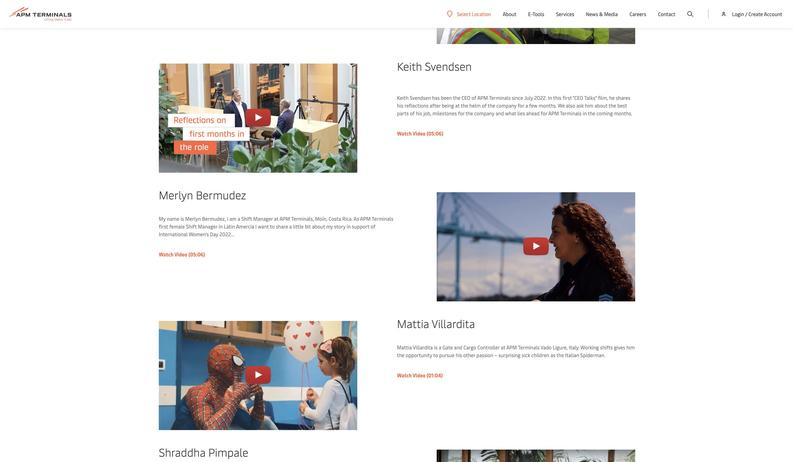 Task type: vqa. For each thing, say whether or not it's contained in the screenshot.
2nd Mattia from the bottom
yes



Task type: describe. For each thing, give the bounding box(es) containing it.
best
[[617, 102, 627, 109]]

ask
[[576, 102, 584, 109]]

keith for keith svendsen has been the ceo of apm terminals since july 2022. in this first "ceo talks" film, he shares his reflections after being at the helm of the company for a few months. we also ask him about the best parts of his job, milestones for the company and what lies ahead for apm terminals in the coming months.
[[397, 94, 409, 101]]

villardita for mattia villardita is a gate and cargo controller at apm terminals vado ligure, italy. working shifts gives him the opportunity to pursue his other passion – surprising sick children as the italian spiderman.
[[413, 344, 433, 351]]

gives
[[614, 344, 625, 351]]

services
[[556, 11, 574, 17]]

moin iwd image
[[437, 192, 635, 302]]

film,
[[598, 94, 608, 101]]

svendsen for keith svendsen has been the ceo of apm terminals since july 2022. in this first "ceo talks" film, he shares his reflections after being at the helm of the company for a few months. we also ask him about the best parts of his job, milestones for the company and what lies ahead for apm terminals in the coming months.
[[410, 94, 431, 101]]

this
[[553, 94, 561, 101]]

mattia villardita is a gate and cargo controller at apm terminals vado ligure, italy. working shifts gives him the opportunity to pursue his other passion – surprising sick children as the italian spiderman.
[[397, 344, 635, 359]]

ligure,
[[553, 344, 568, 351]]

careers
[[630, 11, 646, 17]]

as
[[551, 352, 555, 359]]

women's
[[189, 231, 209, 238]]

story
[[334, 223, 346, 230]]

1 horizontal spatial manager
[[253, 215, 273, 222]]

sick
[[522, 352, 530, 359]]

0 vertical spatial shift
[[241, 215, 252, 222]]

international
[[159, 231, 188, 238]]

the right as
[[557, 352, 564, 359]]

(05:06) for svendsen
[[427, 130, 443, 137]]

spiderman.
[[580, 352, 605, 359]]

terminals down also
[[560, 110, 582, 117]]

1 horizontal spatial company
[[496, 102, 517, 109]]

a inside keith svendsen has been the ceo of apm terminals since july 2022. in this first "ceo talks" film, he shares his reflections after being at the helm of the company for a few months. we also ask him about the best parts of his job, milestones for the company and what lies ahead for apm terminals in the coming months.
[[525, 102, 528, 109]]

costa
[[329, 215, 341, 222]]

merlyn bermudez
[[159, 187, 246, 202]]

0 horizontal spatial i
[[227, 215, 228, 222]]

controller
[[477, 344, 500, 351]]

1 vertical spatial shift
[[186, 223, 197, 230]]

ceo
[[462, 94, 470, 101]]

1 vertical spatial months.
[[614, 110, 632, 117]]

create
[[749, 11, 763, 17]]

of inside 'my name is merlyn bermudez, i am a shift manager at apm terminals, moín, costa rica. as apm terminals first female shift manager in latin amercia i want to share a little bit about my story in support of international women's day 2022...'
[[371, 223, 375, 230]]

contact button
[[658, 0, 675, 28]]

and inside mattia villardita is a gate and cargo controller at apm terminals vado ligure, italy. working shifts gives him the opportunity to pursue his other passion – surprising sick children as the italian spiderman.
[[454, 344, 462, 351]]

my
[[326, 223, 333, 230]]

of down reflections
[[410, 110, 415, 117]]

a left little
[[289, 223, 292, 230]]

about inside keith svendsen has been the ceo of apm terminals since july 2022. in this first "ceo talks" film, he shares his reflections after being at the helm of the company for a few months. we also ask him about the best parts of his job, milestones for the company and what lies ahead for apm terminals in the coming months.
[[595, 102, 608, 109]]

"ceo
[[573, 94, 583, 101]]

job,
[[423, 110, 431, 117]]

surprising
[[498, 352, 521, 359]]

support
[[352, 223, 369, 230]]

a right the am at the top left
[[238, 215, 240, 222]]

the left coming
[[588, 110, 595, 117]]

0 vertical spatial months.
[[539, 102, 557, 109]]

of up helm
[[472, 94, 476, 101]]

apm up helm
[[477, 94, 488, 101]]

news & media
[[586, 11, 618, 17]]

merlyn inside 'my name is merlyn bermudez, i am a shift manager at apm terminals, moín, costa rica. as apm terminals first female shift manager in latin amercia i want to share a little bit about my story in support of international women's day 2022...'
[[185, 215, 201, 222]]

vado
[[541, 344, 552, 351]]

talks"
[[584, 94, 597, 101]]

want
[[258, 223, 269, 230]]

in
[[548, 94, 552, 101]]

being
[[442, 102, 454, 109]]

we
[[558, 102, 565, 109]]

account
[[764, 11, 782, 17]]

apm down we
[[548, 110, 559, 117]]

his inside mattia villardita is a gate and cargo controller at apm terminals vado ligure, italy. working shifts gives him the opportunity to pursue his other passion – surprising sick children as the italian spiderman.
[[456, 352, 462, 359]]

0 horizontal spatial in
[[219, 223, 223, 230]]

watch for merlyn
[[159, 251, 173, 258]]

children
[[531, 352, 549, 359]]

watch video (05:06) for keith
[[397, 130, 443, 137]]

apm up share
[[280, 215, 290, 222]]

ahead
[[526, 110, 540, 117]]

after
[[430, 102, 441, 109]]

video for merlyn
[[174, 251, 187, 258]]

name
[[167, 215, 179, 222]]

shares
[[616, 94, 630, 101]]

watch for keith
[[397, 130, 412, 137]]

e-tools
[[528, 11, 544, 17]]

july
[[524, 94, 533, 101]]

/
[[745, 11, 747, 17]]

pimpale
[[208, 445, 248, 460]]

been
[[441, 94, 452, 101]]

1 vertical spatial his
[[416, 110, 422, 117]]

the down he at the right top
[[609, 102, 616, 109]]

1 vertical spatial manager
[[198, 223, 217, 230]]

italian
[[565, 352, 579, 359]]

working
[[580, 344, 599, 351]]

careers button
[[630, 0, 646, 28]]

keith for keith svendsen
[[397, 58, 422, 74]]

the down ceo
[[461, 102, 468, 109]]

bit
[[305, 223, 311, 230]]

terminals inside mattia villardita is a gate and cargo controller at apm terminals vado ligure, italy. working shifts gives him the opportunity to pursue his other passion – surprising sick children as the italian spiderman.
[[518, 344, 540, 351]]

&
[[599, 11, 603, 17]]

the down helm
[[466, 110, 473, 117]]

female
[[169, 223, 185, 230]]

amercia
[[236, 223, 254, 230]]

the left 'opportunity'
[[397, 352, 404, 359]]

day
[[210, 231, 218, 238]]

gate
[[443, 344, 453, 351]]

keith svendsen has been the ceo of apm terminals since july 2022. in this first "ceo talks" film, he shares his reflections after being at the helm of the company for a few months. we also ask him about the best parts of his job, milestones for the company and what lies ahead for apm terminals in the coming months.
[[397, 94, 632, 117]]

has
[[432, 94, 440, 101]]

1 horizontal spatial for
[[518, 102, 524, 109]]

watch for mattia
[[397, 372, 412, 379]]

villardita for mattia villardita
[[432, 316, 475, 331]]

tools
[[533, 11, 544, 17]]

rica.
[[342, 215, 353, 222]]

helm
[[469, 102, 481, 109]]

shraddha
[[159, 445, 206, 460]]

a inside mattia villardita is a gate and cargo controller at apm terminals vado ligure, italy. working shifts gives him the opportunity to pursue his other passion – surprising sick children as the italian spiderman.
[[439, 344, 441, 351]]

mattia villardita image
[[159, 321, 357, 430]]

svendsen for keith svendsen
[[425, 58, 472, 74]]

in inside keith svendsen has been the ceo of apm terminals since july 2022. in this first "ceo talks" film, he shares his reflections after being at the helm of the company for a few months. we also ask him about the best parts of his job, milestones for the company and what lies ahead for apm terminals in the coming months.
[[583, 110, 587, 117]]



Task type: locate. For each thing, give the bounding box(es) containing it.
as
[[354, 215, 359, 222]]

shraddha pimpale
[[159, 445, 248, 460]]

shift up amercia
[[241, 215, 252, 222]]

0 vertical spatial (05:06)
[[427, 130, 443, 137]]

apm right as
[[360, 215, 371, 222]]

0 vertical spatial his
[[397, 102, 403, 109]]

company up what
[[496, 102, 517, 109]]

company down helm
[[474, 110, 494, 117]]

0 horizontal spatial company
[[474, 110, 494, 117]]

0 vertical spatial mattia
[[397, 316, 429, 331]]

opportunity
[[406, 352, 432, 359]]

0 vertical spatial manager
[[253, 215, 273, 222]]

my
[[159, 215, 166, 222]]

1 vertical spatial watch video (05:06)
[[159, 251, 205, 258]]

1 vertical spatial to
[[433, 352, 438, 359]]

shraddha pimpale image
[[437, 450, 635, 462]]

e-
[[528, 11, 533, 17]]

at inside mattia villardita is a gate and cargo controller at apm terminals vado ligure, italy. working shifts gives him the opportunity to pursue his other passion – surprising sick children as the italian spiderman.
[[501, 344, 505, 351]]

for
[[518, 102, 524, 109], [458, 110, 465, 117], [541, 110, 547, 117]]

0 vertical spatial him
[[585, 102, 593, 109]]

1 horizontal spatial i
[[255, 223, 257, 230]]

0 vertical spatial watch video (05:06)
[[397, 130, 443, 137]]

0 horizontal spatial (05:06)
[[188, 251, 205, 258]]

2 vertical spatial at
[[501, 344, 505, 351]]

0 vertical spatial i
[[227, 215, 228, 222]]

0 vertical spatial keith
[[397, 58, 422, 74]]

video down international
[[174, 251, 187, 258]]

(05:06) down 'women's' at left
[[188, 251, 205, 258]]

terminals inside 'my name is merlyn bermudez, i am a shift manager at apm terminals, moín, costa rica. as apm terminals first female shift manager in latin amercia i want to share a little bit about my story in support of international women's day 2022...'
[[372, 215, 393, 222]]

his up parts
[[397, 102, 403, 109]]

watch video (05:06) link down job,
[[397, 130, 443, 137]]

2 vertical spatial watch
[[397, 372, 412, 379]]

also
[[566, 102, 575, 109]]

news & media button
[[586, 0, 618, 28]]

1 horizontal spatial his
[[416, 110, 422, 117]]

watch
[[397, 130, 412, 137], [159, 251, 173, 258], [397, 372, 412, 379]]

months. down best
[[614, 110, 632, 117]]

1 horizontal spatial about
[[595, 102, 608, 109]]

terminals left "since"
[[489, 94, 511, 101]]

a left few
[[525, 102, 528, 109]]

moín,
[[315, 215, 327, 222]]

to left the pursue
[[433, 352, 438, 359]]

at inside keith svendsen has been the ceo of apm terminals since july 2022. in this first "ceo talks" film, he shares his reflections after being at the helm of the company for a few months. we also ask him about the best parts of his job, milestones for the company and what lies ahead for apm terminals in the coming months.
[[455, 102, 460, 109]]

1 horizontal spatial first
[[563, 94, 572, 101]]

1 horizontal spatial watch video (05:06) link
[[397, 130, 443, 137]]

about inside 'my name is merlyn bermudez, i am a shift manager at apm terminals, moín, costa rica. as apm terminals first female shift manager in latin amercia i want to share a little bit about my story in support of international women's day 2022...'
[[312, 223, 325, 230]]

0 vertical spatial company
[[496, 102, 517, 109]]

i
[[227, 215, 228, 222], [255, 223, 257, 230]]

italy.
[[569, 344, 579, 351]]

0 vertical spatial villardita
[[432, 316, 475, 331]]

watch video (01:04)
[[397, 372, 443, 379]]

ceo talks play image for keith svendsen
[[437, 0, 635, 44]]

latin
[[224, 223, 235, 230]]

and left what
[[496, 110, 504, 117]]

about
[[503, 11, 516, 17]]

1 vertical spatial mattia
[[397, 344, 412, 351]]

watch video (05:06) for merlyn
[[159, 251, 205, 258]]

1 vertical spatial merlyn
[[185, 215, 201, 222]]

2 vertical spatial his
[[456, 352, 462, 359]]

at inside 'my name is merlyn bermudez, i am a shift manager at apm terminals, moín, costa rica. as apm terminals first female shift manager in latin amercia i want to share a little bit about my story in support of international women's day 2022...'
[[274, 215, 278, 222]]

villardita up gate
[[432, 316, 475, 331]]

0 vertical spatial and
[[496, 110, 504, 117]]

(05:06) down job,
[[427, 130, 443, 137]]

0 horizontal spatial to
[[270, 223, 275, 230]]

merlyn up name
[[159, 187, 193, 202]]

1 vertical spatial video
[[174, 251, 187, 258]]

watch video (05:06) down job,
[[397, 130, 443, 137]]

news
[[586, 11, 598, 17]]

select location
[[457, 10, 491, 17]]

1 vertical spatial (05:06)
[[188, 251, 205, 258]]

manager
[[253, 215, 273, 222], [198, 223, 217, 230]]

1 vertical spatial villardita
[[413, 344, 433, 351]]

watch down 'opportunity'
[[397, 372, 412, 379]]

cargo
[[464, 344, 476, 351]]

pursue
[[439, 352, 455, 359]]

mattia for mattia villardita
[[397, 316, 429, 331]]

share
[[276, 223, 288, 230]]

mattia inside mattia villardita is a gate and cargo controller at apm terminals vado ligure, italy. working shifts gives him the opportunity to pursue his other passion – surprising sick children as the italian spiderman.
[[397, 344, 412, 351]]

terminals
[[489, 94, 511, 101], [560, 110, 582, 117], [372, 215, 393, 222], [518, 344, 540, 351]]

2 horizontal spatial his
[[456, 352, 462, 359]]

reflections
[[405, 102, 428, 109]]

to
[[270, 223, 275, 230], [433, 352, 438, 359]]

watch down parts
[[397, 130, 412, 137]]

him right gives
[[626, 344, 635, 351]]

0 horizontal spatial months.
[[539, 102, 557, 109]]

i left the am at the top left
[[227, 215, 228, 222]]

1 vertical spatial watch video (05:06) link
[[159, 251, 205, 258]]

2 keith from the top
[[397, 94, 409, 101]]

terminals,
[[291, 215, 314, 222]]

1 horizontal spatial at
[[455, 102, 460, 109]]

and
[[496, 110, 504, 117], [454, 344, 462, 351]]

0 horizontal spatial ceo talks play image
[[159, 64, 357, 173]]

0 vertical spatial at
[[455, 102, 460, 109]]

2022...
[[219, 231, 234, 238]]

apm up surprising on the right bottom of page
[[506, 344, 517, 351]]

in left latin
[[219, 223, 223, 230]]

1 horizontal spatial ceo talks play image
[[437, 0, 635, 44]]

0 vertical spatial about
[[595, 102, 608, 109]]

months.
[[539, 102, 557, 109], [614, 110, 632, 117]]

about button
[[503, 0, 516, 28]]

1 vertical spatial about
[[312, 223, 325, 230]]

mattia
[[397, 316, 429, 331], [397, 344, 412, 351]]

i left "want"
[[255, 223, 257, 230]]

video for mattia
[[413, 372, 426, 379]]

is
[[181, 215, 184, 222], [434, 344, 438, 351]]

2 vertical spatial video
[[413, 372, 426, 379]]

about down moín,
[[312, 223, 325, 230]]

keith
[[397, 58, 422, 74], [397, 94, 409, 101]]

of right helm
[[482, 102, 487, 109]]

watch video (05:06) link down international
[[159, 251, 205, 258]]

at right being
[[455, 102, 460, 109]]

terminals right as
[[372, 215, 393, 222]]

to right "want"
[[270, 223, 275, 230]]

first up also
[[563, 94, 572, 101]]

first
[[563, 94, 572, 101], [159, 223, 168, 230]]

watch video (05:06) link for keith
[[397, 130, 443, 137]]

0 vertical spatial is
[[181, 215, 184, 222]]

is for mattia
[[434, 344, 438, 351]]

first inside keith svendsen has been the ceo of apm terminals since july 2022. in this first "ceo talks" film, he shares his reflections after being at the helm of the company for a few months. we also ask him about the best parts of his job, milestones for the company and what lies ahead for apm terminals in the coming months.
[[563, 94, 572, 101]]

his left the other on the bottom
[[456, 352, 462, 359]]

1 vertical spatial is
[[434, 344, 438, 351]]

0 horizontal spatial shift
[[186, 223, 197, 230]]

of
[[472, 94, 476, 101], [482, 102, 487, 109], [410, 110, 415, 117], [371, 223, 375, 230]]

what
[[505, 110, 516, 117]]

is inside mattia villardita is a gate and cargo controller at apm terminals vado ligure, italy. working shifts gives him the opportunity to pursue his other passion – surprising sick children as the italian spiderman.
[[434, 344, 438, 351]]

login / create account link
[[721, 0, 782, 28]]

little
[[293, 223, 304, 230]]

watch down international
[[159, 251, 173, 258]]

the right helm
[[488, 102, 495, 109]]

bermudez
[[196, 187, 246, 202]]

in down rica.
[[347, 223, 351, 230]]

1 horizontal spatial him
[[626, 344, 635, 351]]

since
[[512, 94, 523, 101]]

0 horizontal spatial manager
[[198, 223, 217, 230]]

0 horizontal spatial for
[[458, 110, 465, 117]]

0 vertical spatial watch
[[397, 130, 412, 137]]

villardita inside mattia villardita is a gate and cargo controller at apm terminals vado ligure, italy. working shifts gives him the opportunity to pursue his other passion – surprising sick children as the italian spiderman.
[[413, 344, 433, 351]]

0 vertical spatial svendsen
[[425, 58, 472, 74]]

0 horizontal spatial watch video (05:06) link
[[159, 251, 205, 258]]

and inside keith svendsen has been the ceo of apm terminals since july 2022. in this first "ceo talks" film, he shares his reflections after being at the helm of the company for a few months. we also ask him about the best parts of his job, milestones for the company and what lies ahead for apm terminals in the coming months.
[[496, 110, 504, 117]]

1 mattia from the top
[[397, 316, 429, 331]]

1 horizontal spatial watch video (05:06)
[[397, 130, 443, 137]]

ceo talks play image for keith svendsen has been the ceo of apm terminals since july 2022. in this first "ceo talks" film, he shares his reflections after being at the helm of the company for a few months. we also ask him about the best parts of his job, milestones for the company and what lies ahead for apm terminals in the coming months.
[[159, 64, 357, 173]]

is left gate
[[434, 344, 438, 351]]

his
[[397, 102, 403, 109], [416, 110, 422, 117], [456, 352, 462, 359]]

apm
[[477, 94, 488, 101], [548, 110, 559, 117], [280, 215, 290, 222], [360, 215, 371, 222], [506, 344, 517, 351]]

the
[[453, 94, 460, 101], [461, 102, 468, 109], [488, 102, 495, 109], [609, 102, 616, 109], [466, 110, 473, 117], [588, 110, 595, 117], [397, 352, 404, 359], [557, 352, 564, 359]]

watch video (05:06) link for merlyn
[[159, 251, 205, 258]]

keith inside keith svendsen has been the ceo of apm terminals since july 2022. in this first "ceo talks" film, he shares his reflections after being at the helm of the company for a few months. we also ask him about the best parts of his job, milestones for the company and what lies ahead for apm terminals in the coming months.
[[397, 94, 409, 101]]

1 vertical spatial at
[[274, 215, 278, 222]]

e-tools button
[[528, 0, 544, 28]]

passion
[[476, 352, 493, 359]]

to inside 'my name is merlyn bermudez, i am a shift manager at apm terminals, moín, costa rica. as apm terminals first female shift manager in latin amercia i want to share a little bit about my story in support of international women's day 2022...'
[[270, 223, 275, 230]]

2 mattia from the top
[[397, 344, 412, 351]]

bermudez,
[[202, 215, 226, 222]]

1 horizontal spatial in
[[347, 223, 351, 230]]

0 horizontal spatial is
[[181, 215, 184, 222]]

mattia for mattia villardita is a gate and cargo controller at apm terminals vado ligure, italy. working shifts gives him the opportunity to pursue his other passion – surprising sick children as the italian spiderman.
[[397, 344, 412, 351]]

1 vertical spatial and
[[454, 344, 462, 351]]

is for merlyn
[[181, 215, 184, 222]]

merlyn up 'women's' at left
[[185, 215, 201, 222]]

–
[[494, 352, 497, 359]]

him inside mattia villardita is a gate and cargo controller at apm terminals vado ligure, italy. working shifts gives him the opportunity to pursue his other passion – surprising sick children as the italian spiderman.
[[626, 344, 635, 351]]

him inside keith svendsen has been the ceo of apm terminals since july 2022. in this first "ceo talks" film, he shares his reflections after being at the helm of the company for a few months. we also ask him about the best parts of his job, milestones for the company and what lies ahead for apm terminals in the coming months.
[[585, 102, 593, 109]]

of right the support
[[371, 223, 375, 230]]

and right gate
[[454, 344, 462, 351]]

coming
[[597, 110, 613, 117]]

first inside 'my name is merlyn bermudez, i am a shift manager at apm terminals, moín, costa rica. as apm terminals first female shift manager in latin amercia i want to share a little bit about my story in support of international women's day 2022...'
[[159, 223, 168, 230]]

0 vertical spatial first
[[563, 94, 572, 101]]

video down job,
[[413, 130, 426, 137]]

other
[[463, 352, 475, 359]]

in
[[583, 110, 587, 117], [219, 223, 223, 230], [347, 223, 351, 230]]

terminals up "sick"
[[518, 344, 540, 351]]

1 vertical spatial ceo talks play image
[[159, 64, 357, 173]]

0 horizontal spatial at
[[274, 215, 278, 222]]

him down talks"
[[585, 102, 593, 109]]

(05:06) for bermudez
[[188, 251, 205, 258]]

0 vertical spatial watch video (05:06) link
[[397, 130, 443, 137]]

at up surprising on the right bottom of page
[[501, 344, 505, 351]]

is inside 'my name is merlyn bermudez, i am a shift manager at apm terminals, moín, costa rica. as apm terminals first female shift manager in latin amercia i want to share a little bit about my story in support of international women's day 2022...'
[[181, 215, 184, 222]]

1 horizontal spatial to
[[433, 352, 438, 359]]

1 horizontal spatial shift
[[241, 215, 252, 222]]

0 horizontal spatial about
[[312, 223, 325, 230]]

login
[[732, 11, 744, 17]]

to inside mattia villardita is a gate and cargo controller at apm terminals vado ligure, italy. working shifts gives him the opportunity to pursue his other passion – surprising sick children as the italian spiderman.
[[433, 352, 438, 359]]

video for keith
[[413, 130, 426, 137]]

few
[[529, 102, 537, 109]]

video left (01:04)
[[413, 372, 426, 379]]

0 horizontal spatial watch video (05:06)
[[159, 251, 205, 258]]

location
[[472, 10, 491, 17]]

first down my
[[159, 223, 168, 230]]

keith svendsen
[[397, 58, 472, 74]]

watch video (05:06) down international
[[159, 251, 205, 258]]

the left ceo
[[453, 94, 460, 101]]

is right name
[[181, 215, 184, 222]]

am
[[229, 215, 236, 222]]

1 vertical spatial first
[[159, 223, 168, 230]]

(01:04)
[[427, 372, 443, 379]]

for up lies
[[518, 102, 524, 109]]

2022.
[[534, 94, 547, 101]]

0 horizontal spatial his
[[397, 102, 403, 109]]

svendsen inside keith svendsen has been the ceo of apm terminals since july 2022. in this first "ceo talks" film, he shares his reflections after being at the helm of the company for a few months. we also ask him about the best parts of his job, milestones for the company and what lies ahead for apm terminals in the coming months.
[[410, 94, 431, 101]]

he
[[609, 94, 615, 101]]

2 horizontal spatial in
[[583, 110, 587, 117]]

1 vertical spatial svendsen
[[410, 94, 431, 101]]

0 horizontal spatial him
[[585, 102, 593, 109]]

shift
[[241, 215, 252, 222], [186, 223, 197, 230]]

1 vertical spatial i
[[255, 223, 257, 230]]

2 horizontal spatial for
[[541, 110, 547, 117]]

0 vertical spatial merlyn
[[159, 187, 193, 202]]

shifts
[[600, 344, 613, 351]]

1 keith from the top
[[397, 58, 422, 74]]

lies
[[517, 110, 525, 117]]

in down ask
[[583, 110, 587, 117]]

services button
[[556, 0, 574, 28]]

mattia villardita
[[397, 316, 475, 331]]

apm inside mattia villardita is a gate and cargo controller at apm terminals vado ligure, italy. working shifts gives him the opportunity to pursue his other passion – surprising sick children as the italian spiderman.
[[506, 344, 517, 351]]

1 vertical spatial keith
[[397, 94, 409, 101]]

villardita up 'opportunity'
[[413, 344, 433, 351]]

1 horizontal spatial months.
[[614, 110, 632, 117]]

video
[[413, 130, 426, 137], [174, 251, 187, 258], [413, 372, 426, 379]]

his down reflections
[[416, 110, 422, 117]]

parts
[[397, 110, 409, 117]]

media
[[604, 11, 618, 17]]

shift up 'women's' at left
[[186, 223, 197, 230]]

1 horizontal spatial (05:06)
[[427, 130, 443, 137]]

him
[[585, 102, 593, 109], [626, 344, 635, 351]]

about down film,
[[595, 102, 608, 109]]

manager down the bermudez, at the top
[[198, 223, 217, 230]]

at up share
[[274, 215, 278, 222]]

2 horizontal spatial at
[[501, 344, 505, 351]]

months. down in
[[539, 102, 557, 109]]

1 vertical spatial watch
[[159, 251, 173, 258]]

0 vertical spatial ceo talks play image
[[437, 0, 635, 44]]

1 horizontal spatial is
[[434, 344, 438, 351]]

1 horizontal spatial and
[[496, 110, 504, 117]]

svendsen
[[425, 58, 472, 74], [410, 94, 431, 101]]

0 vertical spatial video
[[413, 130, 426, 137]]

for down ceo
[[458, 110, 465, 117]]

milestones
[[433, 110, 457, 117]]

select
[[457, 10, 471, 17]]

(05:06)
[[427, 130, 443, 137], [188, 251, 205, 258]]

1 vertical spatial him
[[626, 344, 635, 351]]

1 vertical spatial company
[[474, 110, 494, 117]]

select location button
[[447, 10, 491, 17]]

for right ahead
[[541, 110, 547, 117]]

0 horizontal spatial first
[[159, 223, 168, 230]]

0 horizontal spatial and
[[454, 344, 462, 351]]

0 vertical spatial to
[[270, 223, 275, 230]]

a left gate
[[439, 344, 441, 351]]

ceo talks play image
[[437, 0, 635, 44], [159, 64, 357, 173]]

manager up "want"
[[253, 215, 273, 222]]



